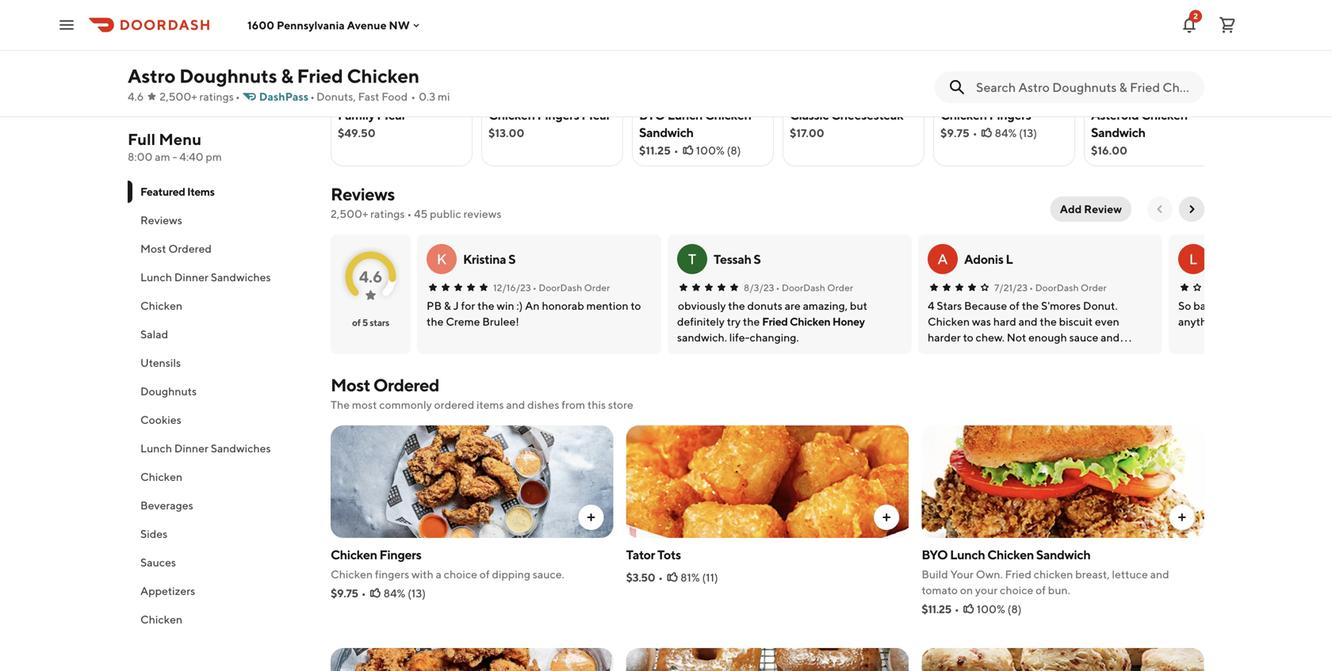 Task type: vqa. For each thing, say whether or not it's contained in the screenshot.
the rightmost $11.25
yes



Task type: describe. For each thing, give the bounding box(es) containing it.
pm
[[206, 150, 222, 163]]

with
[[411, 568, 433, 581]]

order for k
[[584, 282, 610, 293]]

doughnuts inside 'button'
[[140, 385, 197, 398]]

7/21/23
[[994, 282, 1028, 293]]

$9.75 for $9.75
[[940, 126, 969, 140]]

sauces button
[[128, 549, 312, 577]]

review
[[1084, 203, 1122, 216]]

tessah
[[714, 252, 751, 267]]

appetizers button
[[128, 577, 312, 606]]

lunch inside byo lunch chicken sandwich build your own. fried chicken breast, lettuce and tomato on your choice of bun.
[[950, 547, 985, 563]]

stars
[[370, 317, 389, 328]]

fried chicken honey
[[762, 315, 865, 328]]

family meal $49.50
[[338, 107, 405, 140]]

2,500+ inside reviews 2,500+ ratings • 45 public reviews
[[331, 207, 368, 220]]

1 chicken button from the top
[[128, 292, 312, 320]]

k
[[437, 251, 447, 268]]

most for most ordered the most commonly ordered items and dishes from this store
[[331, 375, 370, 396]]

1 sandwiches from the top
[[211, 271, 271, 284]]

$17.00
[[790, 126, 824, 140]]

add item to cart image for lunch
[[1176, 511, 1189, 524]]

fried chicken honey button
[[762, 314, 865, 330]]

0 horizontal spatial l
[[1006, 252, 1013, 267]]

public
[[430, 207, 461, 220]]

0 horizontal spatial ratings
[[199, 90, 234, 103]]

• doordash order for k
[[533, 282, 610, 293]]

choice inside byo lunch chicken sandwich build your own. fried chicken breast, lettuce and tomato on your choice of bun.
[[1000, 584, 1033, 597]]

add review
[[1060, 203, 1122, 216]]

breast,
[[1075, 568, 1110, 581]]

cookies button
[[128, 406, 312, 435]]

donuts,
[[316, 90, 356, 103]]

on
[[960, 584, 973, 597]]

previous image
[[1154, 203, 1166, 216]]

fried inside button
[[762, 315, 788, 328]]

-
[[172, 150, 177, 163]]

add review button
[[1050, 197, 1131, 222]]

astro
[[128, 65, 176, 87]]

add item to cart image for asteroid chicken sandwich
[[1196, 73, 1209, 86]]

0 vertical spatial (13)
[[1019, 126, 1037, 140]]

1600 pennsylvania avenue nw button
[[247, 18, 422, 32]]

items
[[477, 398, 504, 412]]

kristina s
[[463, 252, 516, 267]]

of inside byo lunch chicken sandwich build your own. fried chicken breast, lettuce and tomato on your choice of bun.
[[1036, 584, 1046, 597]]

reviews
[[463, 207, 501, 220]]

dashpass
[[259, 90, 309, 103]]

featured
[[140, 185, 185, 198]]

add
[[1060, 203, 1082, 216]]

0 horizontal spatial 100% (8)
[[696, 144, 741, 157]]

family meal image
[[331, 0, 472, 101]]

most
[[352, 398, 377, 412]]

fingers for chicken fingers meal $13.00
[[537, 107, 579, 123]]

doughnuts button
[[128, 377, 312, 406]]

1 horizontal spatial 84%
[[995, 126, 1017, 140]]

2 button
[[1180, 9, 1202, 41]]

tomato
[[922, 584, 958, 597]]

0 horizontal spatial byo lunch chicken sandwich image
[[633, 0, 773, 101]]

$3.50
[[626, 571, 655, 584]]

0 horizontal spatial 84%
[[383, 587, 405, 600]]

full menu 8:00 am - 4:40 pm
[[128, 130, 222, 163]]

asteroid chicken sandwich image
[[1085, 0, 1225, 101]]

chicken fingers
[[940, 107, 1031, 123]]

sauce.
[[533, 568, 564, 581]]

add item to cart image for chicken fingers
[[1046, 73, 1059, 86]]

this
[[587, 398, 606, 412]]

your
[[950, 568, 974, 581]]

2
[[1193, 11, 1198, 21]]

0 horizontal spatial 4.6
[[128, 90, 144, 103]]

$13.00
[[488, 126, 524, 140]]

1600
[[247, 18, 274, 32]]

appetizers
[[140, 585, 195, 598]]

fingers for chicken fingers
[[989, 107, 1031, 123]]

8/3/23
[[744, 282, 774, 293]]

reviews button
[[128, 206, 312, 235]]

dinner for second lunch dinner sandwiches 'button' from the bottom of the page
[[174, 271, 208, 284]]

cookies
[[140, 413, 181, 427]]

dipping
[[492, 568, 530, 581]]

1 lunch dinner sandwiches button from the top
[[128, 263, 312, 292]]

1 vertical spatial chicken fingers image
[[331, 426, 613, 538]]

sandwich for byo lunch chicken sandwich build your own. fried chicken breast, lettuce and tomato on your choice of bun.
[[1036, 547, 1091, 563]]

a
[[436, 568, 442, 581]]

81% (11)
[[680, 571, 718, 584]]

$11.25 •
[[922, 603, 959, 616]]

1600 pennsylvania avenue nw
[[247, 18, 410, 32]]

choice inside chicken fingers chicken fingers with a choice of dipping sauce.
[[444, 568, 477, 581]]

fried inside byo lunch chicken sandwich build your own. fried chicken breast, lettuce and tomato on your choice of bun.
[[1005, 568, 1031, 581]]

0 vertical spatial 84% (13)
[[995, 126, 1037, 140]]

2,500+ ratings •
[[160, 90, 240, 103]]

next image
[[1185, 203, 1198, 216]]

a
[[938, 251, 948, 268]]

2 lunch dinner sandwiches button from the top
[[128, 435, 312, 463]]

food
[[382, 90, 408, 103]]

ratings inside reviews 2,500+ ratings • 45 public reviews
[[370, 207, 405, 220]]

t
[[688, 251, 696, 268]]

chicken inside 'chicken fingers meal $13.00'
[[488, 107, 535, 123]]

81%
[[680, 571, 700, 584]]

meal inside 'chicken fingers meal $13.00'
[[581, 107, 609, 123]]

(11)
[[702, 571, 718, 584]]

adonis
[[964, 252, 1003, 267]]

doordash for t
[[782, 282, 825, 293]]

8:00
[[128, 150, 153, 163]]

chicken
[[1034, 568, 1073, 581]]

mi
[[438, 90, 450, 103]]

asteroid chicken sandwich $16.00
[[1091, 107, 1188, 157]]

ordered for most ordered the most commonly ordered items and dishes from this store
[[373, 375, 439, 396]]

12/16/23
[[493, 282, 531, 293]]

2 chicken button from the top
[[128, 463, 312, 492]]

• doordash order for a
[[1029, 282, 1107, 293]]

lunch dinner sandwiches for second lunch dinner sandwiches 'button' from the bottom of the page
[[140, 271, 271, 284]]

$9.75 •
[[331, 587, 366, 600]]

add item to cart image for fingers
[[585, 511, 598, 524]]

featured items
[[140, 185, 215, 198]]

lunch inside the byo lunch chicken sandwich
[[667, 107, 703, 123]]

$9.75 for $9.75 •
[[331, 587, 358, 600]]

beverages button
[[128, 492, 312, 520]]

of inside chicken fingers chicken fingers with a choice of dipping sauce.
[[479, 568, 490, 581]]

doordash for k
[[539, 282, 582, 293]]

fast
[[358, 90, 379, 103]]

4:40
[[179, 150, 203, 163]]

dishes
[[527, 398, 559, 412]]

0 horizontal spatial fried
[[297, 65, 343, 87]]

$3.50 •
[[626, 571, 663, 584]]

ordered
[[434, 398, 474, 412]]

fingers
[[375, 568, 409, 581]]

open menu image
[[57, 15, 76, 34]]

most ordered
[[140, 242, 212, 255]]

1 vertical spatial 100% (8)
[[977, 603, 1022, 616]]



Task type: locate. For each thing, give the bounding box(es) containing it.
nw
[[389, 18, 410, 32]]

and right items
[[506, 398, 525, 412]]

sandwich for byo lunch chicken sandwich
[[639, 125, 694, 140]]

• inside reviews 2,500+ ratings • 45 public reviews
[[407, 207, 412, 220]]

s for t
[[754, 252, 761, 267]]

0 vertical spatial 100% (8)
[[696, 144, 741, 157]]

1 vertical spatial 84% (13)
[[383, 587, 426, 600]]

0 vertical spatial lunch dinner sandwiches
[[140, 271, 271, 284]]

family
[[338, 107, 375, 123]]

most for most ordered
[[140, 242, 166, 255]]

chicken button down sauces 'button'
[[128, 606, 312, 634]]

0 vertical spatial chicken fingers image
[[934, 0, 1074, 101]]

tator tots image
[[626, 426, 909, 538]]

tator tots
[[626, 547, 681, 563]]

reviews for reviews
[[140, 214, 182, 227]]

doordash right 7/21/23
[[1035, 282, 1079, 293]]

1 vertical spatial ordered
[[373, 375, 439, 396]]

chicken inside byo lunch chicken sandwich build your own. fried chicken breast, lettuce and tomato on your choice of bun.
[[987, 547, 1034, 563]]

s right kristina
[[508, 252, 516, 267]]

$11.25 down tomato
[[922, 603, 951, 616]]

most ordered button
[[128, 235, 312, 263]]

3 order from the left
[[1081, 282, 1107, 293]]

ordered for most ordered
[[168, 242, 212, 255]]

menu
[[159, 130, 201, 149]]

0 horizontal spatial fingers
[[379, 547, 421, 563]]

0 horizontal spatial doordash
[[539, 282, 582, 293]]

0 horizontal spatial $11.25
[[639, 144, 671, 157]]

1 horizontal spatial $9.75
[[940, 126, 969, 140]]

1 horizontal spatial 4.6
[[359, 268, 382, 286]]

2 horizontal spatial fingers
[[989, 107, 1031, 123]]

reviews down $49.50
[[331, 184, 395, 205]]

most
[[140, 242, 166, 255], [331, 375, 370, 396]]

dinner
[[174, 271, 208, 284], [174, 442, 208, 455]]

classic cheesesteak image
[[783, 0, 924, 101]]

sides
[[140, 528, 167, 541]]

s for k
[[508, 252, 516, 267]]

0 vertical spatial chicken button
[[128, 292, 312, 320]]

ordered inside most ordered the most commonly ordered items and dishes from this store
[[373, 375, 439, 396]]

1 horizontal spatial of
[[479, 568, 490, 581]]

notification bell image
[[1180, 15, 1199, 34]]

1 vertical spatial doughnuts
[[140, 385, 197, 398]]

2 vertical spatial fried
[[1005, 568, 1031, 581]]

1 vertical spatial of
[[479, 568, 490, 581]]

0 vertical spatial lunch dinner sandwiches button
[[128, 263, 312, 292]]

1 vertical spatial 4.6
[[359, 268, 382, 286]]

chicken fingers chicken fingers with a choice of dipping sauce.
[[331, 547, 564, 581]]

1 vertical spatial chicken button
[[128, 463, 312, 492]]

1 horizontal spatial add item to cart image
[[880, 511, 893, 524]]

1 horizontal spatial add item to cart image
[[1196, 73, 1209, 86]]

0 horizontal spatial of
[[352, 317, 361, 328]]

the
[[331, 398, 350, 412]]

0 vertical spatial 100%
[[696, 144, 725, 157]]

1 horizontal spatial ratings
[[370, 207, 405, 220]]

0 horizontal spatial add item to cart image
[[1046, 73, 1059, 86]]

0 vertical spatial doughnuts
[[179, 65, 277, 87]]

lunch dinner sandwiches down "most ordered" button
[[140, 271, 271, 284]]

sides button
[[128, 520, 312, 549]]

0 horizontal spatial 2,500+
[[160, 90, 197, 103]]

1 vertical spatial and
[[1150, 568, 1169, 581]]

84% down chicken fingers
[[995, 126, 1017, 140]]

of left bun. on the right bottom of the page
[[1036, 584, 1046, 597]]

100% down the byo lunch chicken sandwich
[[696, 144, 725, 157]]

add item to cart image
[[585, 511, 598, 524], [880, 511, 893, 524], [1176, 511, 1189, 524]]

1 vertical spatial reviews
[[140, 214, 182, 227]]

chicken fingers image down ordered
[[331, 426, 613, 538]]

dinner down cookies button
[[174, 442, 208, 455]]

1 vertical spatial ratings
[[370, 207, 405, 220]]

1 horizontal spatial doordash
[[782, 282, 825, 293]]

ratings up menu
[[199, 90, 234, 103]]

reviews inside reviews 2,500+ ratings • 45 public reviews
[[331, 184, 395, 205]]

0 horizontal spatial $9.75
[[331, 587, 358, 600]]

sandwiches
[[211, 271, 271, 284], [211, 442, 271, 455]]

5
[[362, 317, 368, 328]]

doordash up fried chicken honey
[[782, 282, 825, 293]]

sauces
[[140, 556, 176, 569]]

and inside most ordered the most commonly ordered items and dishes from this store
[[506, 398, 525, 412]]

lettuce
[[1112, 568, 1148, 581]]

own.
[[976, 568, 1003, 581]]

• doordash order
[[533, 282, 610, 293], [776, 282, 853, 293], [1029, 282, 1107, 293]]

1 horizontal spatial byo
[[922, 547, 948, 563]]

2 doordash from the left
[[782, 282, 825, 293]]

of left 5
[[352, 317, 361, 328]]

1 horizontal spatial (8)
[[1007, 603, 1022, 616]]

byo lunch chicken sandwich image
[[633, 0, 773, 101], [922, 426, 1204, 538]]

0 vertical spatial byo lunch chicken sandwich image
[[633, 0, 773, 101]]

sandwiches down cookies button
[[211, 442, 271, 455]]

100% (8) down the byo lunch chicken sandwich
[[696, 144, 741, 157]]

0 horizontal spatial chicken fingers image
[[331, 426, 613, 538]]

chicken button up utensils button
[[128, 292, 312, 320]]

fingers inside chicken fingers chicken fingers with a choice of dipping sauce.
[[379, 547, 421, 563]]

chicken fingers meal $13.00
[[488, 107, 609, 140]]

1 horizontal spatial meal
[[581, 107, 609, 123]]

full
[[128, 130, 155, 149]]

fried down 8/3/23
[[762, 315, 788, 328]]

84%
[[995, 126, 1017, 140], [383, 587, 405, 600]]

2 add item to cart image from the left
[[1196, 73, 1209, 86]]

reviews inside reviews button
[[140, 214, 182, 227]]

ordered inside button
[[168, 242, 212, 255]]

doughnuts up 2,500+ ratings •
[[179, 65, 277, 87]]

2 dinner from the top
[[174, 442, 208, 455]]

fried right own.
[[1005, 568, 1031, 581]]

store
[[608, 398, 633, 412]]

2 • doordash order from the left
[[776, 282, 853, 293]]

0 horizontal spatial 100%
[[696, 144, 725, 157]]

l down next image
[[1189, 251, 1197, 268]]

2 order from the left
[[827, 282, 853, 293]]

honey
[[832, 315, 865, 328]]

4.6 up of 5 stars
[[359, 268, 382, 286]]

0 vertical spatial 84%
[[995, 126, 1017, 140]]

fingers inside 'chicken fingers meal $13.00'
[[537, 107, 579, 123]]

chicken inside the byo lunch chicken sandwich
[[705, 107, 751, 123]]

2 horizontal spatial • doordash order
[[1029, 282, 1107, 293]]

reviews link
[[331, 184, 395, 205]]

order for a
[[1081, 282, 1107, 293]]

0 vertical spatial most
[[140, 242, 166, 255]]

1 horizontal spatial order
[[827, 282, 853, 293]]

and right lettuce
[[1150, 568, 1169, 581]]

astro doughnuts & fried chicken
[[128, 65, 419, 87]]

2 horizontal spatial of
[[1036, 584, 1046, 597]]

fingers down the "item search" search field
[[989, 107, 1031, 123]]

cheesesteak
[[831, 107, 903, 123]]

1 s from the left
[[508, 252, 516, 267]]

2 vertical spatial of
[[1036, 584, 1046, 597]]

your
[[975, 584, 998, 597]]

chicken
[[347, 65, 419, 87], [488, 107, 535, 123], [705, 107, 751, 123], [940, 107, 987, 123], [1141, 107, 1188, 123], [140, 299, 182, 312], [790, 315, 830, 328], [140, 471, 182, 484], [331, 547, 377, 563], [987, 547, 1034, 563], [331, 568, 373, 581], [140, 613, 182, 626]]

$11.25 for $11.25 •
[[922, 603, 951, 616]]

1 horizontal spatial sandwich
[[1036, 547, 1091, 563]]

1 horizontal spatial s
[[754, 252, 761, 267]]

pennsylvania
[[277, 18, 345, 32]]

(8)
[[727, 144, 741, 157], [1007, 603, 1022, 616]]

0 horizontal spatial (13)
[[408, 587, 426, 600]]

1 vertical spatial (13)
[[408, 587, 426, 600]]

tots
[[657, 547, 681, 563]]

reviews 2,500+ ratings • 45 public reviews
[[331, 184, 501, 220]]

ordered up 'commonly'
[[373, 375, 439, 396]]

byo for byo lunch chicken sandwich
[[639, 107, 665, 123]]

(8) down byo lunch chicken sandwich build your own. fried chicken breast, lettuce and tomato on your choice of bun.
[[1007, 603, 1022, 616]]

0 horizontal spatial add item to cart image
[[585, 511, 598, 524]]

lunch dinner sandwiches for 1st lunch dinner sandwiches 'button' from the bottom
[[140, 442, 271, 455]]

choice right 'a'
[[444, 568, 477, 581]]

0 horizontal spatial s
[[508, 252, 516, 267]]

byo for byo lunch chicken sandwich build your own. fried chicken breast, lettuce and tomato on your choice of bun.
[[922, 547, 948, 563]]

2 sandwiches from the top
[[211, 442, 271, 455]]

1 vertical spatial byo lunch chicken sandwich image
[[922, 426, 1204, 538]]

84% (13) down fingers
[[383, 587, 426, 600]]

lunch dinner sandwiches
[[140, 271, 271, 284], [140, 442, 271, 455]]

donuts, fast food • 0.3 mi
[[316, 90, 450, 103]]

1 • doordash order from the left
[[533, 282, 610, 293]]

2 s from the left
[[754, 252, 761, 267]]

1 horizontal spatial byo lunch chicken sandwich image
[[922, 426, 1204, 538]]

$11.25 down the byo lunch chicken sandwich
[[639, 144, 671, 157]]

reviews down featured
[[140, 214, 182, 227]]

lunch
[[667, 107, 703, 123], [140, 271, 172, 284], [140, 442, 172, 455], [950, 547, 985, 563]]

2 horizontal spatial sandwich
[[1091, 125, 1145, 140]]

doordash for a
[[1035, 282, 1079, 293]]

lunch dinner sandwiches button
[[128, 263, 312, 292], [128, 435, 312, 463]]

l
[[1189, 251, 1197, 268], [1006, 252, 1013, 267]]

100% down your
[[977, 603, 1005, 616]]

0 vertical spatial $9.75
[[940, 126, 969, 140]]

$11.25
[[639, 144, 671, 157], [922, 603, 951, 616]]

sandwich inside byo lunch chicken sandwich build your own. fried chicken breast, lettuce and tomato on your choice of bun.
[[1036, 547, 1091, 563]]

order
[[584, 282, 610, 293], [827, 282, 853, 293], [1081, 282, 1107, 293]]

meal down food
[[377, 107, 405, 123]]

0 horizontal spatial sandwich
[[639, 125, 694, 140]]

1 vertical spatial fried
[[762, 315, 788, 328]]

1 vertical spatial (8)
[[1007, 603, 1022, 616]]

chicken button
[[128, 292, 312, 320], [128, 463, 312, 492], [128, 606, 312, 634]]

0 vertical spatial (8)
[[727, 144, 741, 157]]

1 horizontal spatial l
[[1189, 251, 1197, 268]]

most up the
[[331, 375, 370, 396]]

meal down chicken fingers meal "image"
[[581, 107, 609, 123]]

$16.00
[[1091, 144, 1127, 157]]

4.6 down astro
[[128, 90, 144, 103]]

order for t
[[827, 282, 853, 293]]

1 vertical spatial lunch dinner sandwiches
[[140, 442, 271, 455]]

meal inside family meal $49.50
[[377, 107, 405, 123]]

0.3
[[419, 90, 435, 103]]

0 horizontal spatial • doordash order
[[533, 282, 610, 293]]

84% (13)
[[995, 126, 1037, 140], [383, 587, 426, 600]]

doughnuts
[[179, 65, 277, 87], [140, 385, 197, 398]]

•
[[235, 90, 240, 103], [310, 90, 315, 103], [411, 90, 416, 103], [973, 126, 977, 140], [674, 144, 679, 157], [407, 207, 412, 220], [533, 282, 537, 293], [776, 282, 780, 293], [1029, 282, 1033, 293], [658, 571, 663, 584], [361, 587, 366, 600], [955, 603, 959, 616]]

(13) down "with" at the left bottom
[[408, 587, 426, 600]]

bun.
[[1048, 584, 1070, 597]]

salad button
[[128, 320, 312, 349]]

Item Search search field
[[976, 78, 1192, 96]]

most inside most ordered the most commonly ordered items and dishes from this store
[[331, 375, 370, 396]]

fingers for chicken fingers chicken fingers with a choice of dipping sauce.
[[379, 547, 421, 563]]

$11.25 for $11.25
[[639, 144, 671, 157]]

fingers up fingers
[[379, 547, 421, 563]]

dinner for 1st lunch dinner sandwiches 'button' from the bottom
[[174, 442, 208, 455]]

chicken fingers image
[[934, 0, 1074, 101], [331, 426, 613, 538]]

sandwiches down "most ordered" button
[[211, 271, 271, 284]]

s right tessah
[[754, 252, 761, 267]]

1 add item to cart image from the left
[[585, 511, 598, 524]]

most down featured
[[140, 242, 166, 255]]

1 vertical spatial 2,500+
[[331, 207, 368, 220]]

1 lunch dinner sandwiches from the top
[[140, 271, 271, 284]]

tator
[[626, 547, 655, 563]]

of left dipping
[[479, 568, 490, 581]]

beverages
[[140, 499, 193, 512]]

lunch dinner sandwiches button down the doughnuts 'button'
[[128, 435, 312, 463]]

doughnuts up cookies in the left bottom of the page
[[140, 385, 197, 398]]

byo lunch chicken sandwich
[[639, 107, 751, 140]]

84% down fingers
[[383, 587, 405, 600]]

45
[[414, 207, 428, 220]]

3 add item to cart image from the left
[[1176, 511, 1189, 524]]

0 vertical spatial fried
[[297, 65, 343, 87]]

and inside byo lunch chicken sandwich build your own. fried chicken breast, lettuce and tomato on your choice of bun.
[[1150, 568, 1169, 581]]

&
[[281, 65, 293, 87]]

3 chicken button from the top
[[128, 606, 312, 634]]

1 order from the left
[[584, 282, 610, 293]]

2,500+ down reviews link at the top
[[331, 207, 368, 220]]

chicken button up sides button
[[128, 463, 312, 492]]

salad
[[140, 328, 168, 341]]

am
[[155, 150, 170, 163]]

1 horizontal spatial 84% (13)
[[995, 126, 1037, 140]]

1 dinner from the top
[[174, 271, 208, 284]]

1 meal from the left
[[377, 107, 405, 123]]

1 horizontal spatial 100% (8)
[[977, 603, 1022, 616]]

sandwich inside asteroid chicken sandwich $16.00
[[1091, 125, 1145, 140]]

• doordash order up fried chicken honey
[[776, 282, 853, 293]]

sandwich inside the byo lunch chicken sandwich
[[639, 125, 694, 140]]

dinner down most ordered
[[174, 271, 208, 284]]

s
[[508, 252, 516, 267], [754, 252, 761, 267]]

• doordash order right the 12/16/23
[[533, 282, 610, 293]]

fingers down chicken fingers meal "image"
[[537, 107, 579, 123]]

0 vertical spatial reviews
[[331, 184, 395, 205]]

asteroid
[[1091, 107, 1139, 123]]

1 horizontal spatial ordered
[[373, 375, 439, 396]]

0 horizontal spatial 84% (13)
[[383, 587, 426, 600]]

2 add item to cart image from the left
[[880, 511, 893, 524]]

doordash right the 12/16/23
[[539, 282, 582, 293]]

1 vertical spatial choice
[[1000, 584, 1033, 597]]

1 vertical spatial most
[[331, 375, 370, 396]]

• doordash order right 7/21/23
[[1029, 282, 1107, 293]]

classic
[[790, 107, 829, 123]]

kristina
[[463, 252, 506, 267]]

lunch dinner sandwiches button down most ordered
[[128, 263, 312, 292]]

1 horizontal spatial • doordash order
[[776, 282, 853, 293]]

1 vertical spatial 84%
[[383, 587, 405, 600]]

4.6
[[128, 90, 144, 103], [359, 268, 382, 286]]

ratings down reviews link at the top
[[370, 207, 405, 220]]

chicken fingers image up chicken fingers
[[934, 0, 1074, 101]]

(13) down chicken fingers
[[1019, 126, 1037, 140]]

most inside button
[[140, 242, 166, 255]]

l right adonis
[[1006, 252, 1013, 267]]

add item to cart image
[[1046, 73, 1059, 86], [1196, 73, 1209, 86]]

0 vertical spatial sandwiches
[[211, 271, 271, 284]]

reviews for reviews 2,500+ ratings • 45 public reviews
[[331, 184, 395, 205]]

byo inside the byo lunch chicken sandwich
[[639, 107, 665, 123]]

avenue
[[347, 18, 387, 32]]

of 5 stars
[[352, 317, 389, 328]]

1 horizontal spatial 100%
[[977, 603, 1005, 616]]

2 lunch dinner sandwiches from the top
[[140, 442, 271, 455]]

0 vertical spatial and
[[506, 398, 525, 412]]

most ordered the most commonly ordered items and dishes from this store
[[331, 375, 633, 412]]

1 add item to cart image from the left
[[1046, 73, 1059, 86]]

3 doordash from the left
[[1035, 282, 1079, 293]]

1 doordash from the left
[[539, 282, 582, 293]]

ordered down reviews button
[[168, 242, 212, 255]]

2 horizontal spatial doordash
[[1035, 282, 1079, 293]]

100% (8) down your
[[977, 603, 1022, 616]]

0 vertical spatial 4.6
[[128, 90, 144, 103]]

(8) down the byo lunch chicken sandwich
[[727, 144, 741, 157]]

2 meal from the left
[[581, 107, 609, 123]]

0 horizontal spatial choice
[[444, 568, 477, 581]]

0 horizontal spatial and
[[506, 398, 525, 412]]

byo inside byo lunch chicken sandwich build your own. fried chicken breast, lettuce and tomato on your choice of bun.
[[922, 547, 948, 563]]

fried up the donuts,
[[297, 65, 343, 87]]

0 items, open order cart image
[[1218, 15, 1237, 34]]

0 vertical spatial 2,500+
[[160, 90, 197, 103]]

chicken inside asteroid chicken sandwich $16.00
[[1141, 107, 1188, 123]]

chicken fingers meal image
[[482, 0, 622, 101]]

2 vertical spatial chicken button
[[128, 606, 312, 634]]

2,500+ down astro
[[160, 90, 197, 103]]

1 vertical spatial byo
[[922, 547, 948, 563]]

doordash
[[539, 282, 582, 293], [782, 282, 825, 293], [1035, 282, 1079, 293]]

2 horizontal spatial order
[[1081, 282, 1107, 293]]

byo
[[639, 107, 665, 123], [922, 547, 948, 563]]

3 • doordash order from the left
[[1029, 282, 1107, 293]]

1 vertical spatial 100%
[[977, 603, 1005, 616]]

1 horizontal spatial (13)
[[1019, 126, 1037, 140]]

• doordash order for t
[[776, 282, 853, 293]]

items
[[187, 185, 215, 198]]

1 horizontal spatial and
[[1150, 568, 1169, 581]]

84% (13) down chicken fingers
[[995, 126, 1037, 140]]

byo lunch chicken sandwich build your own. fried chicken breast, lettuce and tomato on your choice of bun.
[[922, 547, 1169, 597]]

0 horizontal spatial order
[[584, 282, 610, 293]]

1 horizontal spatial chicken fingers image
[[934, 0, 1074, 101]]

lunch dinner sandwiches down cookies button
[[140, 442, 271, 455]]

tessah s
[[714, 252, 761, 267]]

$49.50
[[338, 126, 376, 140]]

classic cheesesteak $17.00
[[790, 107, 903, 140]]

0 horizontal spatial (8)
[[727, 144, 741, 157]]

0 vertical spatial choice
[[444, 568, 477, 581]]

2 horizontal spatial add item to cart image
[[1176, 511, 1189, 524]]

ratings
[[199, 90, 234, 103], [370, 207, 405, 220]]

choice right your
[[1000, 584, 1033, 597]]



